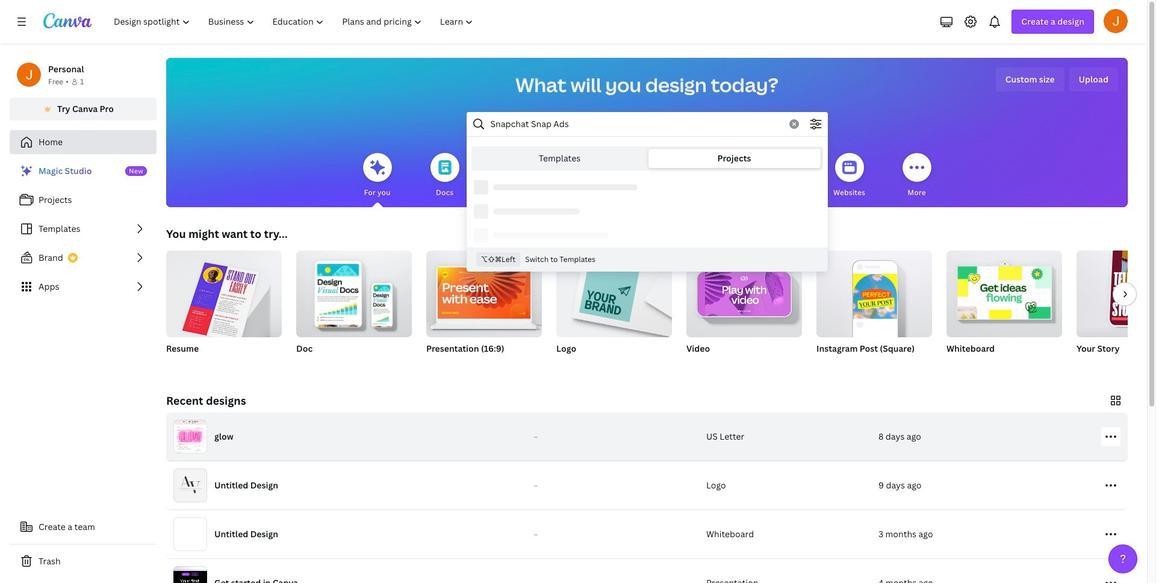 Task type: vqa. For each thing, say whether or not it's contained in the screenshot.
group
yes



Task type: describe. For each thing, give the bounding box(es) containing it.
Search search field
[[491, 113, 782, 136]]



Task type: locate. For each thing, give the bounding box(es) containing it.
group
[[1077, 243, 1156, 370], [1077, 243, 1156, 337], [296, 246, 412, 370], [296, 246, 412, 337], [817, 246, 932, 370], [817, 246, 932, 337], [947, 246, 1063, 370], [947, 246, 1063, 337], [166, 251, 282, 370], [426, 251, 542, 370], [426, 251, 542, 337], [557, 251, 672, 370], [557, 251, 672, 337], [687, 251, 802, 370], [687, 251, 802, 337]]

top level navigation element
[[106, 10, 484, 34]]

list
[[10, 159, 157, 299]]

None search field
[[467, 112, 828, 272]]

jeremy miller image
[[1104, 9, 1128, 33]]



